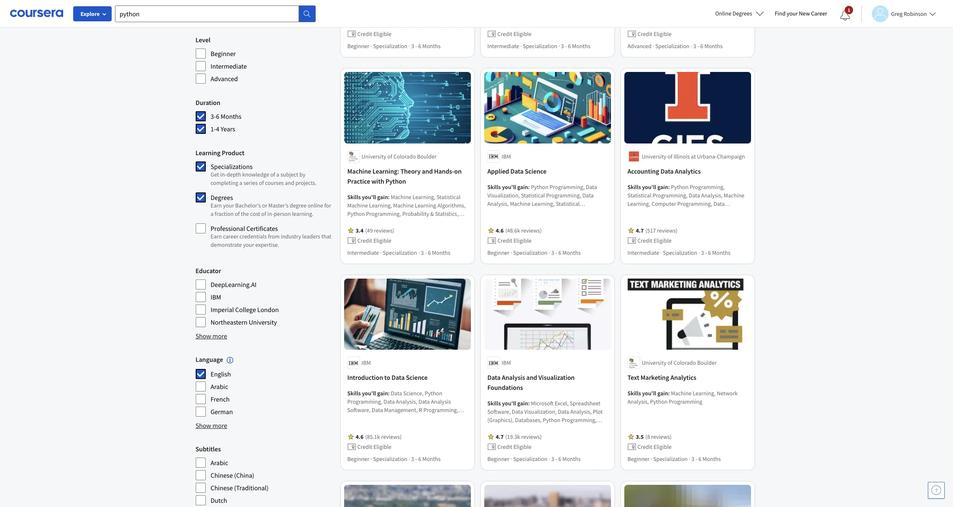 Task type: locate. For each thing, give the bounding box(es) containing it.
2 vertical spatial and
[[527, 373, 538, 382]]

explore button
[[73, 6, 112, 21]]

ibm inside educator group
[[211, 293, 221, 301]]

- for applied data science
[[556, 249, 558, 257]]

intermediate · specialization · 3 - 6 months for machine learning: theory and hands-on practice with python
[[348, 249, 451, 257]]

2 horizontal spatial placeholder image
[[625, 485, 751, 507]]

1 horizontal spatial and
[[422, 167, 433, 175]]

0 horizontal spatial a
[[211, 210, 214, 218]]

- for accounting data analytics
[[706, 249, 708, 257]]

more down northeastern at the left bottom of page
[[213, 332, 227, 340]]

1 horizontal spatial university of colorado boulder
[[642, 359, 717, 367]]

degrees inside popup button
[[733, 10, 753, 17]]

3 for machine learning: theory and hands-on practice with python
[[421, 249, 424, 257]]

credit eligible down 3.5 (8 reviews)
[[638, 443, 672, 451]]

of left the
[[235, 210, 240, 218]]

: down the applied data science
[[529, 183, 530, 191]]

credit for applied
[[498, 237, 513, 244]]

beginner inside "level" group
[[211, 49, 236, 58]]

leaders
[[303, 233, 320, 240]]

university of colorado boulder up text marketing analytics link
[[642, 359, 717, 367]]

4.6 left (372
[[636, 20, 644, 28]]

eligible for introduction
[[374, 443, 392, 451]]

2 placeholder image from the left
[[484, 485, 611, 507]]

machine learning, network analysis, python programming
[[628, 390, 738, 406]]

credit eligible down 3.4 (49 reviews)
[[358, 237, 392, 244]]

data down illinois
[[661, 167, 674, 175]]

skills down applied
[[488, 183, 501, 191]]

earn for degrees
[[211, 202, 222, 209]]

0 vertical spatial arabic
[[211, 383, 228, 391]]

your for earn
[[223, 202, 234, 209]]

0 vertical spatial show more button
[[196, 331, 227, 341]]

accounting data analytics
[[628, 167, 701, 175]]

1 horizontal spatial 4.7
[[636, 227, 644, 234]]

university of colorado boulder
[[362, 153, 437, 160], [642, 359, 717, 367]]

eligible for applied
[[514, 237, 532, 244]]

eligible down 4.7 (517 reviews)
[[654, 237, 672, 244]]

credit eligible for introduction
[[358, 443, 392, 451]]

1 horizontal spatial degrees
[[733, 10, 753, 17]]

1 vertical spatial show
[[196, 422, 211, 430]]

2 vertical spatial your
[[243, 241, 254, 249]]

1 vertical spatial a
[[240, 179, 243, 187]]

level group
[[196, 35, 333, 84]]

gain down with
[[378, 193, 388, 201]]

2 horizontal spatial and
[[527, 373, 538, 382]]

1 vertical spatial university of colorado boulder
[[642, 359, 717, 367]]

1 vertical spatial your
[[223, 202, 234, 209]]

chinese
[[211, 471, 233, 480], [211, 484, 233, 492]]

python right analysis,
[[651, 398, 668, 406]]

specialization down 3.5 (8 reviews)
[[654, 455, 688, 463]]

certificates
[[247, 224, 278, 233]]

skills down the practice
[[348, 193, 361, 201]]

specialization
[[373, 42, 408, 50], [523, 42, 558, 50], [656, 42, 690, 50], [383, 249, 417, 257], [514, 249, 548, 257], [664, 249, 698, 257], [373, 455, 408, 463], [514, 455, 548, 463], [654, 455, 688, 463]]

and inside the machine learning: theory and hands-on practice with python
[[422, 167, 433, 175]]

gain down text marketing analytics
[[658, 390, 669, 397]]

credit for accounting
[[638, 237, 653, 244]]

reviews) for introduction
[[382, 433, 402, 441]]

text marketing analytics link
[[628, 373, 748, 383]]

show more
[[196, 332, 227, 340], [196, 422, 227, 430]]

1 vertical spatial boulder
[[698, 359, 717, 367]]

credit eligible down 4.7 (517 reviews)
[[638, 237, 672, 244]]

eligible down 4.8 (141.6k reviews)
[[514, 30, 532, 38]]

1 chinese from the top
[[211, 471, 233, 480]]

1 vertical spatial colorado
[[674, 359, 697, 367]]

data right applied
[[511, 167, 524, 175]]

credit down (372
[[638, 30, 653, 38]]

you'll for machine learning: theory and hands-on practice with python
[[362, 193, 376, 201]]

colorado
[[394, 153, 416, 160], [674, 359, 697, 367]]

2 arabic from the top
[[211, 459, 228, 467]]

1 vertical spatial show more
[[196, 422, 227, 430]]

skills you'll gain : down foundations
[[488, 400, 531, 407]]

series
[[244, 179, 258, 187]]

more for german
[[213, 422, 227, 430]]

reviews) right (372
[[658, 20, 678, 28]]

reviews) right (48.6k
[[522, 227, 542, 234]]

at
[[692, 153, 696, 160]]

credit eligible for text
[[638, 443, 672, 451]]

show more for northeastern university
[[196, 332, 227, 340]]

1 vertical spatial show more button
[[196, 421, 227, 431]]

career
[[812, 10, 828, 17]]

1 vertical spatial degrees
[[211, 193, 233, 202]]

earn your bachelor's or master's degree online for a fraction of the cost of in-person learning.
[[211, 202, 331, 218]]

boulder up theory
[[417, 153, 437, 160]]

1 arabic from the top
[[211, 383, 228, 391]]

to
[[385, 373, 391, 382]]

beginner · specialization · 3 - 6 months down 4.6 (85.1k reviews)
[[348, 455, 441, 463]]

data
[[511, 167, 524, 175], [661, 167, 674, 175], [392, 373, 405, 382], [488, 373, 501, 382]]

beginner
[[348, 42, 370, 50], [211, 49, 236, 58], [488, 249, 510, 257], [348, 455, 370, 463], [488, 455, 510, 463], [628, 455, 650, 463]]

university for machine
[[362, 153, 386, 160]]

show up language
[[196, 332, 211, 340]]

skills down foundations
[[488, 400, 501, 407]]

: down text marketing analytics
[[669, 390, 670, 397]]

3 for text marketing analytics
[[692, 455, 695, 463]]

gain down to at the left of page
[[378, 390, 388, 397]]

1 vertical spatial machine
[[672, 390, 692, 397]]

person
[[274, 210, 291, 218]]

3-
[[211, 112, 216, 121]]

you'll down 'introduction'
[[362, 390, 376, 397]]

advanced inside "level" group
[[211, 74, 238, 83]]

gain for applied data science
[[518, 183, 529, 191]]

1 show more from the top
[[196, 332, 227, 340]]

ibm up 'introduction'
[[362, 359, 371, 367]]

1 horizontal spatial colorado
[[674, 359, 697, 367]]

1 earn from the top
[[211, 202, 222, 209]]

bachelor's
[[235, 202, 261, 209]]

credit eligible down (19.3k
[[498, 443, 532, 451]]

4.7 left (517
[[636, 227, 644, 234]]

machine up the programming
[[672, 390, 692, 397]]

educator
[[196, 267, 221, 275]]

reviews) right (517
[[658, 227, 678, 234]]

python inside machine learning, network analysis, python programming
[[651, 398, 668, 406]]

placeholder image
[[344, 485, 471, 507], [484, 485, 611, 507], [625, 485, 751, 507]]

ibm for data
[[502, 359, 511, 367]]

skills down 'introduction'
[[348, 390, 361, 397]]

in- down master's
[[268, 210, 274, 218]]

specialization down 4.7 (517 reviews)
[[664, 249, 698, 257]]

skills up analysis,
[[628, 390, 642, 397]]

beginner · specialization · 3 - 6 months down 4.7 (19.3k reviews)
[[488, 455, 581, 463]]

3
[[412, 42, 414, 50], [561, 42, 564, 50], [694, 42, 697, 50], [421, 249, 424, 257], [552, 249, 555, 257], [702, 249, 705, 257], [412, 455, 414, 463], [552, 455, 555, 463], [692, 455, 695, 463]]

0 horizontal spatial your
[[223, 202, 234, 209]]

help center image
[[932, 486, 942, 496]]

0 vertical spatial university of colorado boulder
[[362, 153, 437, 160]]

imperial college london
[[211, 306, 279, 314]]

university for text
[[642, 359, 667, 367]]

your down credentials
[[243, 241, 254, 249]]

4.6 (85.1k reviews)
[[356, 433, 402, 441]]

0 vertical spatial and
[[422, 167, 433, 175]]

2 more from the top
[[213, 422, 227, 430]]

show more button for northeastern university
[[196, 331, 227, 341]]

eligible down 4.7 (19.3k reviews)
[[514, 443, 532, 451]]

credit down (19.3k
[[498, 443, 513, 451]]

intermediate for 3.4
[[348, 249, 379, 257]]

0 vertical spatial a
[[277, 171, 280, 178]]

eligible down the "4.6 (59.3k reviews)" in the left top of the page
[[374, 30, 392, 38]]

2 horizontal spatial a
[[277, 171, 280, 178]]

introduction to data science link
[[348, 373, 468, 383]]

3 for accounting data analytics
[[702, 249, 705, 257]]

2 show more button from the top
[[196, 421, 227, 431]]

skills for data analysis and visualization foundations
[[488, 400, 501, 407]]

by
[[300, 171, 306, 178]]

university of colorado boulder for analytics
[[642, 359, 717, 367]]

show more button down german
[[196, 421, 227, 431]]

and down subject
[[285, 179, 295, 187]]

arabic down subtitles
[[211, 459, 228, 467]]

0 horizontal spatial boulder
[[417, 153, 437, 160]]

show notifications image
[[841, 10, 851, 21]]

intermediate inside "level" group
[[211, 62, 247, 70]]

1
[[848, 7, 851, 13]]

0 horizontal spatial python
[[386, 177, 406, 185]]

specialization down the "4.6 (59.3k reviews)" in the left top of the page
[[373, 42, 408, 50]]

your inside earn career credentials from industry leaders that demonstrate your expertise.
[[243, 241, 254, 249]]

earn inside 'earn your bachelor's or master's degree online for a fraction of the cost of in-person learning.'
[[211, 202, 222, 209]]

information about this filter group image
[[227, 357, 233, 364]]

ibm up the imperial
[[211, 293, 221, 301]]

0 horizontal spatial in-
[[220, 171, 227, 178]]

2 horizontal spatial your
[[787, 10, 798, 17]]

months inside duration group
[[221, 112, 242, 121]]

intermediate · specialization · 3 - 6 months down 3.4 (49 reviews)
[[348, 249, 451, 257]]

ibm up analysis
[[502, 359, 511, 367]]

1 vertical spatial in-
[[268, 210, 274, 218]]

you'll down the applied data science
[[502, 183, 517, 191]]

credit eligible down 4.6 (372 reviews)
[[638, 30, 672, 38]]

in- inside 'earn your bachelor's or master's degree online for a fraction of the cost of in-person learning.'
[[268, 210, 274, 218]]

science right to at the left of page
[[406, 373, 428, 382]]

and inside get in-depth knowledge of a subject by completing a series of courses and projects.
[[285, 179, 295, 187]]

german
[[211, 408, 233, 416]]

None search field
[[115, 5, 316, 22]]

4.6 left (85.1k
[[356, 433, 364, 441]]

specialization down 4.6 (372 reviews)
[[656, 42, 690, 50]]

show for northeastern university
[[196, 332, 211, 340]]

0 vertical spatial analytics
[[675, 167, 701, 175]]

1 horizontal spatial python
[[651, 398, 668, 406]]

arabic inside subtitles group
[[211, 459, 228, 467]]

1 vertical spatial more
[[213, 422, 227, 430]]

reviews) right (49 at the top left of the page
[[374, 227, 395, 234]]

eligible down 4.6 (48.6k reviews)
[[514, 237, 532, 244]]

0 vertical spatial your
[[787, 10, 798, 17]]

1 vertical spatial and
[[285, 179, 295, 187]]

6 for 4.7 (517 reviews)
[[709, 249, 712, 257]]

demonstrate
[[211, 241, 242, 249]]

credit for introduction
[[358, 443, 373, 451]]

show down german
[[196, 422, 211, 430]]

beginner · specialization · 3 - 6 months for data analysis and visualization foundations
[[488, 455, 581, 463]]

beginner · specialization · 3 - 6 months
[[348, 42, 441, 50], [488, 249, 581, 257], [348, 455, 441, 463], [488, 455, 581, 463], [628, 455, 721, 463]]

years
[[221, 125, 235, 133]]

illinois
[[674, 153, 690, 160]]

1 horizontal spatial science
[[525, 167, 547, 175]]

0 vertical spatial earn
[[211, 202, 222, 209]]

python inside the machine learning: theory and hands-on practice with python
[[386, 177, 406, 185]]

northeastern university
[[211, 318, 277, 326]]

credit down (85.1k
[[358, 443, 373, 451]]

skills down accounting
[[628, 183, 642, 191]]

6 for 3.4 (49 reviews)
[[428, 249, 431, 257]]

skills you'll gain : for applied data science
[[488, 183, 531, 191]]

show more down northeastern at the left bottom of page
[[196, 332, 227, 340]]

reviews) right (85.1k
[[382, 433, 402, 441]]

robinson
[[904, 10, 928, 17]]

0 vertical spatial colorado
[[394, 153, 416, 160]]

1 vertical spatial analytics
[[671, 373, 697, 382]]

gain down the applied data science
[[518, 183, 529, 191]]

get in-depth knowledge of a subject by completing a series of courses and projects.
[[211, 171, 317, 187]]

1 placeholder image from the left
[[344, 485, 471, 507]]

credit down the (8
[[638, 443, 653, 451]]

analytics up machine learning, network analysis, python programming
[[671, 373, 697, 382]]

skills for machine learning: theory and hands-on practice with python
[[348, 193, 361, 201]]

introduction
[[348, 373, 383, 382]]

of
[[388, 153, 393, 160], [668, 153, 673, 160], [271, 171, 275, 178], [259, 179, 264, 187], [235, 210, 240, 218], [262, 210, 266, 218], [668, 359, 673, 367]]

degree
[[290, 202, 307, 209]]

skills you'll gain : for data analysis and visualization foundations
[[488, 400, 531, 407]]

university of colorado boulder for theory
[[362, 153, 437, 160]]

1 horizontal spatial your
[[243, 241, 254, 249]]

cost
[[250, 210, 260, 218]]

skills you'll gain : up analysis,
[[628, 390, 672, 397]]

ibm
[[502, 153, 511, 160], [211, 293, 221, 301], [362, 359, 371, 367], [502, 359, 511, 367]]

chinese for chinese (traditional)
[[211, 484, 233, 492]]

(china)
[[234, 471, 255, 480]]

6 for 4.6 (85.1k reviews)
[[419, 455, 422, 463]]

2 show more from the top
[[196, 422, 227, 430]]

greg robinson
[[892, 10, 928, 17]]

0 vertical spatial show more
[[196, 332, 227, 340]]

beginner · specialization · 3 - 6 months for introduction to data science
[[348, 455, 441, 463]]

university up learning:
[[362, 153, 386, 160]]

beginner for text
[[628, 455, 650, 463]]

credit for text
[[638, 443, 653, 451]]

northeastern
[[211, 318, 248, 326]]

2 horizontal spatial intermediate · specialization · 3 - 6 months
[[628, 249, 731, 257]]

(85.1k
[[365, 433, 380, 441]]

university of colorado boulder up theory
[[362, 153, 437, 160]]

0 vertical spatial more
[[213, 332, 227, 340]]

show more down german
[[196, 422, 227, 430]]

university up "accounting data analytics"
[[642, 153, 667, 160]]

beginner for introduction
[[348, 455, 370, 463]]

in- up completing
[[220, 171, 227, 178]]

0 horizontal spatial university of colorado boulder
[[362, 153, 437, 160]]

credit for machine
[[358, 237, 373, 244]]

4.7 for accounting data analytics
[[636, 227, 644, 234]]

credit eligible for data
[[498, 443, 532, 451]]

1 vertical spatial chinese
[[211, 484, 233, 492]]

1 horizontal spatial machine
[[672, 390, 692, 397]]

a inside 'earn your bachelor's or master's degree online for a fraction of the cost of in-person learning.'
[[211, 210, 214, 218]]

0 horizontal spatial 4.7
[[496, 433, 504, 441]]

gain down "accounting data analytics"
[[658, 183, 669, 191]]

0 horizontal spatial degrees
[[211, 193, 233, 202]]

your inside 'earn your bachelor's or master's degree online for a fraction of the cost of in-person learning.'
[[223, 202, 234, 209]]

earn up fraction
[[211, 202, 222, 209]]

0 vertical spatial chinese
[[211, 471, 233, 480]]

0 horizontal spatial and
[[285, 179, 295, 187]]

specialization down 3.4 (49 reviews)
[[383, 249, 417, 257]]

0 vertical spatial boulder
[[417, 153, 437, 160]]

2 vertical spatial a
[[211, 210, 214, 218]]

colorado up text marketing analytics link
[[674, 359, 697, 367]]

skills for introduction to data science
[[348, 390, 361, 397]]

analysis,
[[628, 398, 649, 406]]

specialization for machine
[[383, 249, 417, 257]]

industry
[[281, 233, 301, 240]]

1 vertical spatial earn
[[211, 233, 222, 240]]

1 vertical spatial 4.7
[[496, 433, 504, 441]]

arabic inside language group
[[211, 383, 228, 391]]

and right theory
[[422, 167, 433, 175]]

4.6
[[356, 20, 364, 28], [636, 20, 644, 28], [496, 227, 504, 234], [356, 433, 364, 441]]

foundations
[[488, 384, 523, 392]]

colorado up theory
[[394, 153, 416, 160]]

reviews) right (59.3k on the top of the page
[[382, 20, 402, 28]]

: for accounting data analytics
[[669, 183, 670, 191]]

0 horizontal spatial machine
[[348, 167, 371, 175]]

1 vertical spatial arabic
[[211, 459, 228, 467]]

1 horizontal spatial in-
[[268, 210, 274, 218]]

0 vertical spatial 4.7
[[636, 227, 644, 234]]

0 vertical spatial advanced
[[628, 42, 652, 50]]

reviews) for machine
[[374, 227, 395, 234]]

learning
[[196, 149, 221, 157]]

4.7 left (19.3k
[[496, 433, 504, 441]]

4.7 for data analysis and visualization foundations
[[496, 433, 504, 441]]

a left series
[[240, 179, 243, 187]]

online degrees button
[[709, 4, 771, 23]]

beginner · specialization · 3 - 6 months for text marketing analytics
[[628, 455, 721, 463]]

skills you'll gain : for accounting data analytics
[[628, 183, 672, 191]]

2 show from the top
[[196, 422, 211, 430]]

python
[[386, 177, 406, 185], [651, 398, 668, 406]]

6 for 3.5 (8 reviews)
[[699, 455, 702, 463]]

4.6 left (59.3k on the top of the page
[[356, 20, 364, 28]]

1 more from the top
[[213, 332, 227, 340]]

1 show more button from the top
[[196, 331, 227, 341]]

reviews) for applied
[[522, 227, 542, 234]]

your right find at the right top
[[787, 10, 798, 17]]

credit
[[358, 30, 373, 38], [498, 30, 513, 38], [638, 30, 653, 38], [358, 237, 373, 244], [498, 237, 513, 244], [638, 237, 653, 244], [358, 443, 373, 451], [498, 443, 513, 451], [638, 443, 653, 451]]

months for 3.4 (49 reviews)
[[432, 249, 451, 257]]

1 horizontal spatial placeholder image
[[484, 485, 611, 507]]

0 vertical spatial python
[[386, 177, 406, 185]]

specialization for introduction
[[373, 455, 408, 463]]

0 horizontal spatial placeholder image
[[344, 485, 471, 507]]

machine inside machine learning, network analysis, python programming
[[672, 390, 692, 397]]

0 horizontal spatial intermediate · specialization · 3 - 6 months
[[348, 249, 451, 257]]

eligible down 4.6 (85.1k reviews)
[[374, 443, 392, 451]]

machine inside the machine learning: theory and hands-on practice with python
[[348, 167, 371, 175]]

months for 4.7 (19.3k reviews)
[[563, 455, 581, 463]]

·
[[371, 42, 372, 50], [409, 42, 410, 50], [521, 42, 522, 50], [559, 42, 560, 50], [653, 42, 655, 50], [691, 42, 693, 50], [380, 249, 382, 257], [419, 249, 420, 257], [511, 249, 512, 257], [549, 249, 551, 257], [661, 249, 662, 257], [699, 249, 700, 257], [371, 455, 372, 463], [409, 455, 410, 463], [511, 455, 512, 463], [549, 455, 551, 463], [651, 455, 653, 463], [689, 455, 691, 463]]

specialization for accounting
[[664, 249, 698, 257]]

a up courses
[[277, 171, 280, 178]]

data up foundations
[[488, 373, 501, 382]]

0 horizontal spatial colorado
[[394, 153, 416, 160]]

advanced down (372
[[628, 42, 652, 50]]

1 vertical spatial advanced
[[211, 74, 238, 83]]

university of illinois at urbana-champaign
[[642, 153, 746, 160]]

0 horizontal spatial advanced
[[211, 74, 238, 83]]

arabic up the "french"
[[211, 383, 228, 391]]

0 vertical spatial show
[[196, 332, 211, 340]]

0 vertical spatial machine
[[348, 167, 371, 175]]

show more button
[[196, 331, 227, 341], [196, 421, 227, 431]]

london
[[258, 306, 279, 314]]

learning.
[[292, 210, 314, 218]]

earn up demonstrate
[[211, 233, 222, 240]]

1 vertical spatial python
[[651, 398, 668, 406]]

you'll
[[502, 183, 517, 191], [643, 183, 657, 191], [362, 193, 376, 201], [362, 390, 376, 397], [643, 390, 657, 397], [502, 400, 517, 407]]

2 earn from the top
[[211, 233, 222, 240]]

eligible for machine
[[374, 237, 392, 244]]

1 horizontal spatial boulder
[[698, 359, 717, 367]]

reviews) for accounting
[[658, 227, 678, 234]]

:
[[529, 183, 530, 191], [669, 183, 670, 191], [388, 193, 390, 201], [388, 390, 390, 397], [669, 390, 670, 397], [529, 400, 530, 407]]

1 horizontal spatial a
[[240, 179, 243, 187]]

0 horizontal spatial science
[[406, 373, 428, 382]]

earn inside earn career credentials from industry leaders that demonstrate your expertise.
[[211, 233, 222, 240]]

4.6 (59.3k reviews)
[[356, 20, 402, 28]]

6
[[419, 42, 422, 50], [569, 42, 571, 50], [701, 42, 704, 50], [216, 112, 219, 121], [428, 249, 431, 257], [559, 249, 562, 257], [709, 249, 712, 257], [419, 455, 422, 463], [559, 455, 562, 463], [699, 455, 702, 463]]

1 horizontal spatial advanced
[[628, 42, 652, 50]]

credit eligible down (48.6k
[[498, 237, 532, 244]]

university inside educator group
[[249, 318, 277, 326]]

2 chinese from the top
[[211, 484, 233, 492]]

1 show from the top
[[196, 332, 211, 340]]

- for machine learning: theory and hands-on practice with python
[[425, 249, 427, 257]]

: down introduction to data science
[[388, 390, 390, 397]]

earn
[[211, 202, 222, 209], [211, 233, 222, 240]]

projects.
[[296, 179, 317, 187]]

marketing
[[641, 373, 670, 382]]

a left fraction
[[211, 210, 214, 218]]

intermediate · specialization · 3 - 6 months
[[488, 42, 591, 50], [348, 249, 451, 257], [628, 249, 731, 257]]

: for applied data science
[[529, 183, 530, 191]]

0 vertical spatial in-
[[220, 171, 227, 178]]

gain for accounting data analytics
[[658, 183, 669, 191]]

1-
[[211, 125, 216, 133]]

0 vertical spatial degrees
[[733, 10, 753, 17]]

4.6 left (48.6k
[[496, 227, 504, 234]]

beginner · specialization · 3 - 6 months down 3.5 (8 reviews)
[[628, 455, 721, 463]]

skills you'll gain : down accounting
[[628, 183, 672, 191]]

programming
[[669, 398, 703, 406]]

with
[[372, 177, 385, 185]]



Task type: describe. For each thing, give the bounding box(es) containing it.
specialization for applied
[[514, 249, 548, 257]]

4.6 for 4.6 (48.6k reviews)
[[496, 227, 504, 234]]

beginner · specialization · 3 - 6 months for applied data science
[[488, 249, 581, 257]]

applied data science link
[[488, 166, 608, 176]]

you'll for applied data science
[[502, 183, 517, 191]]

in- inside get in-depth knowledge of a subject by completing a series of courses and projects.
[[220, 171, 227, 178]]

text
[[628, 373, 640, 382]]

subtitles group
[[196, 444, 333, 506]]

beginner for data
[[488, 455, 510, 463]]

: for data analysis and visualization foundations
[[529, 400, 530, 407]]

intermediate · specialization · 3 - 6 months for accounting data analytics
[[628, 249, 731, 257]]

french
[[211, 395, 230, 404]]

gain for data analysis and visualization foundations
[[518, 400, 529, 407]]

more for northeastern university
[[213, 332, 227, 340]]

learning:
[[373, 167, 400, 175]]

find
[[775, 10, 786, 17]]

show for german
[[196, 422, 211, 430]]

intermediate for 4.7
[[628, 249, 660, 257]]

(48.6k
[[506, 227, 521, 234]]

boulder for analytics
[[698, 359, 717, 367]]

3-6 months
[[211, 112, 242, 121]]

3.5
[[636, 433, 644, 441]]

theory
[[401, 167, 421, 175]]

3 for introduction to data science
[[412, 455, 414, 463]]

: for machine learning: theory and hands-on practice with python
[[388, 193, 390, 201]]

skills for accounting data analytics
[[628, 183, 642, 191]]

or
[[262, 202, 267, 209]]

skills for applied data science
[[488, 183, 501, 191]]

- for introduction to data science
[[416, 455, 417, 463]]

months for 4.6 (85.1k reviews)
[[423, 455, 441, 463]]

find your new career
[[775, 10, 828, 17]]

4.7 (19.3k reviews)
[[496, 433, 542, 441]]

find your new career link
[[771, 8, 832, 19]]

4.6 for 4.6 (85.1k reviews)
[[356, 433, 364, 441]]

product
[[222, 149, 245, 157]]

learning product
[[196, 149, 245, 157]]

earn for professional certificates
[[211, 233, 222, 240]]

greg
[[892, 10, 903, 17]]

applied
[[488, 167, 510, 175]]

online
[[716, 10, 732, 17]]

reviews) for data
[[522, 433, 542, 441]]

credit eligible for machine
[[358, 237, 392, 244]]

(49
[[365, 227, 373, 234]]

eligible down 4.6 (372 reviews)
[[654, 30, 672, 38]]

beginner · specialization · 3 - 6 months down the "4.6 (59.3k reviews)" in the left top of the page
[[348, 42, 441, 50]]

: for introduction to data science
[[388, 390, 390, 397]]

machine learning: theory and hands-on practice with python link
[[348, 166, 468, 186]]

ibm for applied
[[502, 153, 511, 160]]

the
[[241, 210, 249, 218]]

of left illinois
[[668, 153, 673, 160]]

skills you'll gain : for introduction to data science
[[348, 390, 391, 397]]

learning product group
[[196, 148, 333, 252]]

(141.6k
[[506, 20, 523, 28]]

specialization down 4.8 (141.6k reviews)
[[523, 42, 558, 50]]

of up learning:
[[388, 153, 393, 160]]

advanced for advanced
[[211, 74, 238, 83]]

get
[[211, 171, 219, 178]]

(372
[[646, 20, 656, 28]]

duration
[[196, 98, 221, 107]]

6 inside duration group
[[216, 112, 219, 121]]

credit down the 4.8
[[498, 30, 513, 38]]

3 for data analysis and visualization foundations
[[552, 455, 555, 463]]

college
[[235, 306, 256, 314]]

(517
[[646, 227, 656, 234]]

3 for applied data science
[[552, 249, 555, 257]]

credentials
[[240, 233, 267, 240]]

fraction
[[215, 210, 234, 218]]

months for 4.6 (372 reviews)
[[705, 42, 723, 50]]

courses
[[265, 179, 284, 187]]

english
[[211, 370, 231, 378]]

1 horizontal spatial intermediate · specialization · 3 - 6 months
[[488, 42, 591, 50]]

you'll for accounting data analytics
[[643, 183, 657, 191]]

machine for learning,
[[672, 390, 692, 397]]

4.8 (141.6k reviews)
[[496, 20, 545, 28]]

credit eligible for accounting
[[638, 237, 672, 244]]

4.6 (48.6k reviews)
[[496, 227, 542, 234]]

subject
[[281, 171, 299, 178]]

(59.3k
[[365, 20, 380, 28]]

explore
[[81, 10, 100, 18]]

specialization for data
[[514, 455, 548, 463]]

you'll for introduction to data science
[[362, 390, 376, 397]]

data analysis and visualization foundations link
[[488, 373, 608, 393]]

eligible for text
[[654, 443, 672, 451]]

master's
[[269, 202, 289, 209]]

(8
[[646, 433, 651, 441]]

completing
[[211, 179, 238, 187]]

6 for 4.6 (48.6k reviews)
[[559, 249, 562, 257]]

data right to at the left of page
[[392, 373, 405, 382]]

of up text marketing analytics
[[668, 359, 673, 367]]

colorado for theory
[[394, 153, 416, 160]]

reviews) for text
[[652, 433, 672, 441]]

hands-
[[434, 167, 455, 175]]

imperial
[[211, 306, 234, 314]]

months for 4.8 (141.6k reviews)
[[573, 42, 591, 50]]

gain for introduction to data science
[[378, 390, 388, 397]]

your for find
[[787, 10, 798, 17]]

(traditional)
[[234, 484, 269, 492]]

analytics for text marketing analytics
[[671, 373, 697, 382]]

months for 4.7 (517 reviews)
[[713, 249, 731, 257]]

machine learning: theory and hands-on practice with python
[[348, 167, 462, 185]]

3.5 (8 reviews)
[[636, 433, 672, 441]]

subtitles
[[196, 445, 221, 453]]

language
[[196, 355, 223, 364]]

of up courses
[[271, 171, 275, 178]]

0 vertical spatial science
[[525, 167, 547, 175]]

urbana-
[[698, 153, 717, 160]]

language group
[[196, 355, 333, 417]]

credit eligible down (141.6k
[[498, 30, 532, 38]]

chinese (china)
[[211, 471, 255, 480]]

text marketing analytics
[[628, 373, 697, 382]]

months for 3.5 (8 reviews)
[[703, 455, 721, 463]]

depth
[[227, 171, 241, 178]]

greg robinson button
[[862, 5, 937, 22]]

machine for learning:
[[348, 167, 371, 175]]

reviews) right (141.6k
[[525, 20, 545, 28]]

gain for machine learning: theory and hands-on practice with python
[[378, 193, 388, 201]]

credit eligible down (59.3k on the top of the page
[[358, 30, 392, 38]]

6 for 4.6 (372 reviews)
[[701, 42, 704, 50]]

of down knowledge
[[259, 179, 264, 187]]

degrees inside learning product group
[[211, 193, 233, 202]]

coursera image
[[10, 7, 63, 20]]

1 vertical spatial science
[[406, 373, 428, 382]]

intermediate for 4.8
[[488, 42, 520, 50]]

learning,
[[693, 390, 716, 397]]

ibm for introduction
[[362, 359, 371, 367]]

4.6 for 4.6 (59.3k reviews)
[[356, 20, 364, 28]]

specialization for text
[[654, 455, 688, 463]]

on
[[455, 167, 462, 175]]

beginner for applied
[[488, 249, 510, 257]]

deeplearning.ai
[[211, 280, 257, 289]]

show more button for german
[[196, 421, 227, 431]]

advanced for advanced · specialization · 3 - 6 months
[[628, 42, 652, 50]]

duration group
[[196, 98, 333, 134]]

you'll up analysis,
[[643, 390, 657, 397]]

new
[[800, 10, 811, 17]]

6 for 4.8 (141.6k reviews)
[[569, 42, 571, 50]]

4.6 for 4.6 (372 reviews)
[[636, 20, 644, 28]]

credit for data
[[498, 443, 513, 451]]

4.6 (372 reviews)
[[636, 20, 678, 28]]

specializations
[[211, 162, 253, 171]]

What do you want to learn? text field
[[115, 5, 299, 22]]

3 placeholder image from the left
[[625, 485, 751, 507]]

credit down (59.3k on the top of the page
[[358, 30, 373, 38]]

network
[[717, 390, 738, 397]]

dutch
[[211, 496, 227, 505]]

4
[[216, 125, 219, 133]]

- for text marketing analytics
[[696, 455, 698, 463]]

of down or
[[262, 210, 266, 218]]

level
[[196, 36, 211, 44]]

online
[[308, 202, 323, 209]]

eligible for accounting
[[654, 237, 672, 244]]

eligible for data
[[514, 443, 532, 451]]

analytics for accounting data analytics
[[675, 167, 701, 175]]

champaign
[[717, 153, 746, 160]]

data inside the data analysis and visualization foundations
[[488, 373, 501, 382]]

4.7 (517 reviews)
[[636, 227, 678, 234]]

credit eligible for applied
[[498, 237, 532, 244]]

colorado for analytics
[[674, 359, 697, 367]]

from
[[268, 233, 280, 240]]

chinese (traditional)
[[211, 484, 269, 492]]

and inside the data analysis and visualization foundations
[[527, 373, 538, 382]]

months for 4.6 (48.6k reviews)
[[563, 249, 581, 257]]

1-4 years
[[211, 125, 235, 133]]

you'll for data analysis and visualization foundations
[[502, 400, 517, 407]]

online degrees
[[716, 10, 753, 17]]

educator group
[[196, 266, 333, 328]]

introduction to data science
[[348, 373, 428, 382]]

applied data science
[[488, 167, 547, 175]]

accounting data analytics link
[[628, 166, 748, 176]]



Task type: vqa. For each thing, say whether or not it's contained in the screenshot.


